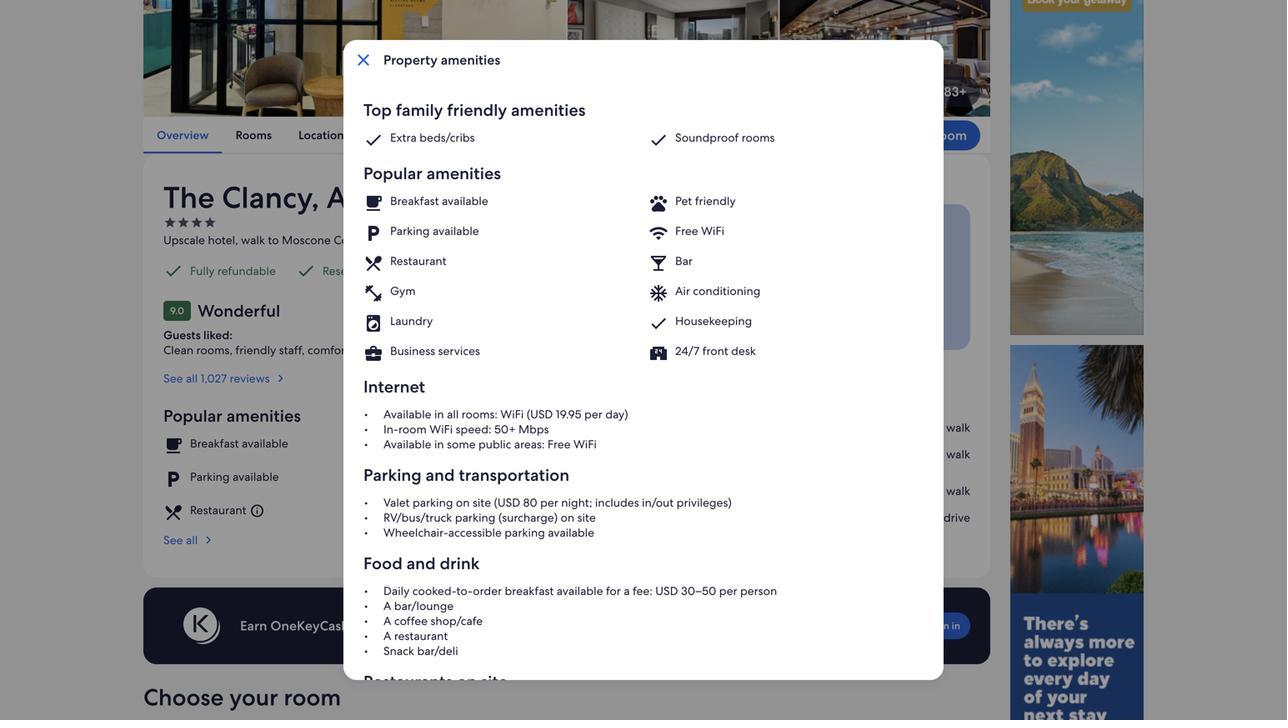 Task type: locate. For each thing, give the bounding box(es) containing it.
1 horizontal spatial breakfast
[[390, 193, 439, 208]]

breakfast available
[[390, 193, 488, 208], [190, 436, 288, 451]]

site right 80
[[578, 510, 596, 525]]

for left a
[[606, 584, 621, 599]]

1 vertical spatial rooms
[[375, 343, 408, 358]]

0 horizontal spatial popular amenities
[[163, 405, 301, 427]]

1 horizontal spatial breakfast available
[[390, 193, 488, 208]]

amenities down beds/cribs
[[427, 163, 501, 184]]

a
[[384, 599, 391, 614], [384, 614, 391, 629], [384, 629, 391, 644]]

0 vertical spatial for
[[606, 584, 621, 599]]

2 horizontal spatial per
[[719, 584, 738, 599]]

onekeycash
[[270, 617, 349, 635]]

daily cooked-to-order breakfast available for a fee: usd 30–50 per person
[[384, 584, 777, 599]]

breakfast available up center at the left top of the page
[[390, 193, 488, 208]]

bar up air on the right of the page
[[675, 253, 693, 269]]

the
[[774, 173, 799, 195]]

available in all rooms: wifi (usd 19.95 per day) list item
[[364, 407, 924, 422]]

2 available from the top
[[384, 437, 432, 452]]

3 a from the top
[[384, 629, 391, 644]]

medium image down staff,
[[273, 371, 288, 386]]

50+
[[494, 422, 516, 437]]

2 vertical spatial per
[[719, 584, 738, 599]]

0 horizontal spatial restaurant
[[190, 503, 246, 518]]

and left book. at the bottom of page
[[531, 617, 555, 635]]

299 2nd st, san francisco, ca, 94105
[[712, 357, 905, 372]]

0 horizontal spatial all
[[186, 533, 198, 548]]

medium image
[[273, 371, 288, 386], [201, 533, 216, 548]]

0 horizontal spatial parking
[[413, 495, 453, 510]]

rv/bus/truck parking (surcharge) on site
[[384, 510, 596, 525]]

0 vertical spatial pet friendly
[[675, 193, 736, 208]]

theme default image inside restaurant button
[[250, 504, 265, 519]]

1 horizontal spatial pet
[[675, 193, 692, 208]]

0 vertical spatial 4 min walk
[[914, 420, 971, 435]]

1 vertical spatial 4 min walk
[[914, 447, 971, 462]]

(usd left 80
[[494, 495, 520, 510]]

choose your room
[[143, 682, 341, 713]]

theme default image
[[525, 437, 540, 452], [250, 504, 265, 519]]

0 vertical spatial in
[[434, 407, 444, 422]]

0 horizontal spatial breakfast available
[[190, 436, 288, 451]]

laundry
[[390, 314, 433, 329]]

air conditioning
[[675, 284, 761, 299]]

medium image inside see all button
[[201, 533, 216, 548]]

1 horizontal spatial theme default image
[[525, 437, 540, 452]]

24/7
[[675, 344, 700, 359]]

rooms down laundry
[[375, 343, 408, 358]]

rooms inside guests liked: clean rooms, friendly staff, comfortable rooms
[[375, 343, 408, 358]]

this
[[371, 617, 393, 635]]

accessibility link
[[438, 117, 531, 153]]

valet parking on site (usd 80 per night; includes in/out privileges)
[[384, 495, 732, 510]]

group
[[364, 99, 924, 720]]

wifi down the '19.95'
[[574, 437, 597, 452]]

soundproof
[[675, 130, 739, 145]]

1 horizontal spatial medium image
[[273, 371, 288, 386]]

positive theme image down moscone
[[296, 261, 316, 281]]

popular location image
[[712, 483, 742, 504]]

2 vertical spatial free
[[461, 469, 484, 484]]

daily cooked-to-order breakfast for a fee image
[[780, 0, 991, 117]]

parking available up later
[[390, 223, 479, 238]]

pet left the explore
[[675, 193, 692, 208]]

valet
[[384, 495, 410, 510]]

breakfast available up restaurant button
[[190, 436, 288, 451]]

1 horizontal spatial free
[[548, 437, 571, 452]]

0 vertical spatial available
[[384, 407, 432, 422]]

0 horizontal spatial for
[[606, 584, 621, 599]]

map image
[[712, 204, 971, 350]]

drive
[[944, 510, 971, 525]]

room down internet
[[399, 422, 427, 437]]

rooms up 'explore the area'
[[742, 130, 775, 145]]

xsmall image
[[203, 216, 217, 229]]

drink
[[440, 553, 480, 575]]

1 vertical spatial breakfast available
[[190, 436, 288, 451]]

bar up 'accessible'
[[461, 503, 478, 518]]

0 horizontal spatial pet friendly
[[461, 436, 521, 451]]

choose
[[143, 682, 224, 713]]

close, go back to stay details. image
[[354, 50, 374, 70]]

0 vertical spatial breakfast available
[[390, 193, 488, 208]]

in right sign at the left bottom
[[517, 617, 528, 635]]

0 vertical spatial 4
[[914, 420, 921, 435]]

2 positive theme image from the left
[[296, 261, 316, 281]]

0 vertical spatial breakfast
[[390, 193, 439, 208]]

parking available
[[390, 223, 479, 238], [190, 469, 279, 484]]

1 vertical spatial theme default image
[[250, 504, 265, 519]]

0 horizontal spatial positive theme image
[[163, 261, 183, 281]]

and down see all button
[[407, 553, 436, 575]]

daily
[[384, 584, 410, 599]]

19.95
[[556, 407, 582, 422]]

per right 30–50
[[719, 584, 738, 599]]

free up air on the right of the page
[[675, 223, 699, 238]]

all right see at the left bottom
[[186, 533, 198, 548]]

2 vertical spatial in
[[517, 617, 528, 635]]

free right areas:
[[548, 437, 571, 452]]

0 vertical spatial theme default image
[[525, 437, 540, 452]]

food and drink
[[364, 553, 480, 575]]

family
[[396, 99, 443, 121]]

on right (surcharge)
[[561, 510, 575, 525]]

speed:
[[456, 422, 492, 437]]

list
[[143, 117, 991, 153], [712, 420, 971, 540]]

usd
[[656, 584, 678, 599]]

desk
[[731, 344, 756, 359]]

all left the rooms:
[[447, 407, 459, 422]]

site
[[473, 495, 491, 510], [578, 510, 596, 525], [481, 671, 508, 693]]

9.0
[[170, 304, 184, 317]]

popular inside dialog
[[364, 163, 423, 184]]

positive theme image for fully refundable
[[163, 261, 183, 281]]

rooms
[[236, 128, 272, 143]]

(usd left the '19.95'
[[527, 407, 553, 422]]

day)
[[606, 407, 628, 422]]

1 xsmall image from the left
[[163, 216, 177, 229]]

fee:
[[633, 584, 653, 599]]

amenities
[[441, 51, 501, 69], [511, 99, 586, 121], [427, 163, 501, 184], [226, 405, 301, 427]]

1 horizontal spatial popular
[[364, 163, 423, 184]]

free wifi down 'available in some public areas: free wifi'
[[461, 469, 510, 484]]

wheelchair-accessible parking available
[[384, 525, 595, 540]]

group inside dialog
[[364, 99, 924, 720]]

rv/bus/truck
[[384, 510, 452, 525]]

0 vertical spatial parking available
[[390, 223, 479, 238]]

amenities
[[371, 128, 425, 143]]

1 vertical spatial popular
[[163, 405, 222, 427]]

0 vertical spatial rooms
[[742, 130, 775, 145]]

wifi down public
[[487, 469, 510, 484]]

restaurants on site
[[364, 671, 508, 693]]

1 horizontal spatial bar
[[675, 253, 693, 269]]

shop/cafe
[[431, 614, 483, 629]]

1 a from the top
[[384, 599, 391, 614]]

per left day)
[[585, 407, 603, 422]]

parking down parking and transportation
[[455, 510, 496, 525]]

0 vertical spatial and
[[426, 464, 455, 486]]

order
[[473, 584, 502, 599]]

1 available from the top
[[384, 407, 432, 422]]

medium image right see all at the left bottom of page
[[201, 533, 216, 548]]

1 horizontal spatial for
[[685, 617, 702, 635]]

4
[[914, 420, 921, 435], [914, 447, 921, 462]]

1 horizontal spatial parking
[[455, 510, 496, 525]]

0 vertical spatial (usd
[[527, 407, 553, 422]]

0 vertical spatial all
[[447, 407, 459, 422]]

popular down extra
[[364, 163, 423, 184]]

parking
[[413, 495, 453, 510], [455, 510, 496, 525], [505, 525, 545, 540]]

0 horizontal spatial breakfast
[[190, 436, 239, 451]]

to
[[268, 232, 279, 248]]

for
[[606, 584, 621, 599], [685, 617, 702, 635]]

all
[[447, 407, 459, 422], [186, 533, 198, 548]]

1 vertical spatial per
[[540, 495, 559, 510]]

snack bar/deli
[[384, 644, 458, 659]]

1 vertical spatial medium image
[[201, 533, 216, 548]]

site up 'accessible'
[[473, 495, 491, 510]]

parking
[[390, 223, 430, 238], [364, 464, 422, 486], [190, 469, 230, 484]]

available left some
[[384, 437, 432, 452]]

now,
[[367, 263, 392, 278]]

0 horizontal spatial theme default image
[[250, 504, 265, 519]]

2 4 min walk from the top
[[914, 447, 971, 462]]

and for parking
[[426, 464, 455, 486]]

30–50
[[681, 584, 717, 599]]

1 horizontal spatial rooms
[[742, 130, 775, 145]]

0 vertical spatial free wifi
[[675, 223, 725, 238]]

parking up valet
[[364, 464, 422, 486]]

popular down clean
[[163, 405, 222, 427]]

includes
[[595, 495, 639, 510]]

snack
[[384, 644, 414, 659]]

0 horizontal spatial medium image
[[201, 533, 216, 548]]

breakfast up center at the left top of the page
[[390, 193, 439, 208]]

(usd
[[527, 407, 553, 422], [494, 495, 520, 510]]

on left 'this'
[[352, 617, 368, 635]]

0 vertical spatial per
[[585, 407, 603, 422]]

upscale hotel, walk to moscone convention center
[[163, 232, 434, 248]]

2 a from the top
[[384, 614, 391, 629]]

2 xsmall image from the left
[[177, 216, 190, 229]]

1 vertical spatial all
[[186, 533, 198, 548]]

0 horizontal spatial room
[[284, 682, 341, 713]]

0 vertical spatial popular amenities
[[364, 163, 501, 184]]

and down some
[[426, 464, 455, 486]]

breakfast up restaurant button
[[190, 436, 239, 451]]

2 horizontal spatial free
[[675, 223, 699, 238]]

restaurant
[[390, 253, 447, 269], [190, 503, 246, 518]]

wifi down the explore
[[701, 223, 725, 238]]

1 vertical spatial popular amenities
[[163, 405, 301, 427]]

theme default image inside pet friendly button
[[525, 437, 540, 452]]

st,
[[758, 357, 772, 372]]

fully refundable
[[190, 263, 276, 278]]

popular amenities down rooms,
[[163, 405, 301, 427]]

parking available up restaurant button
[[190, 469, 279, 484]]

wonderful element
[[198, 300, 280, 322]]

1 horizontal spatial positive theme image
[[296, 261, 316, 281]]

0 vertical spatial list
[[143, 117, 991, 153]]

1 vertical spatial pet
[[461, 436, 478, 451]]

location link
[[285, 117, 357, 153]]

0 vertical spatial popular
[[364, 163, 423, 184]]

for left more
[[685, 617, 702, 635]]

more
[[706, 617, 738, 635]]

parking down 80
[[505, 525, 545, 540]]

(surcharge)
[[498, 510, 558, 525]]

in left some
[[434, 437, 444, 452]]

1 horizontal spatial room
[[399, 422, 427, 437]]

popular amenities down the extra beds/cribs
[[364, 163, 501, 184]]

room, 2 queen beds, non smoking, city view | premium bedding, in-room safe, desk, blackout drapes image
[[568, 0, 778, 117]]

daily cooked-to-order breakfast available for a fee: usd 30–50 per person list item
[[364, 584, 924, 599]]

a for a coffee shop/cafe
[[384, 614, 391, 629]]

free wifi down the explore
[[675, 223, 725, 238]]

gym
[[390, 284, 416, 299]]

1 vertical spatial room
[[284, 682, 341, 713]]

group containing top family friendly amenities
[[364, 99, 924, 720]]

popular amenities
[[364, 163, 501, 184], [163, 405, 301, 427]]

1 vertical spatial bar
[[461, 503, 478, 518]]

amenities up top family friendly amenities
[[441, 51, 501, 69]]

restaurant down center at the left top of the page
[[390, 253, 447, 269]]

per right 80
[[540, 495, 559, 510]]

free down some
[[461, 469, 484, 484]]

1 horizontal spatial pet friendly
[[675, 193, 736, 208]]

1 vertical spatial pet friendly
[[461, 436, 521, 451]]

4 min walk
[[914, 420, 971, 435], [914, 447, 971, 462]]

guests
[[163, 328, 201, 343]]

later
[[417, 263, 441, 278]]

restaurant up see all at the left bottom of page
[[190, 503, 246, 518]]

a bar/lounge
[[384, 599, 454, 614]]

dialog
[[344, 40, 944, 720]]

1 vertical spatial (usd
[[494, 495, 520, 510]]

extra
[[390, 130, 417, 145]]

1 positive theme image from the left
[[163, 261, 183, 281]]

and
[[426, 464, 455, 486], [407, 553, 436, 575], [531, 617, 555, 635]]

amenities down staff,
[[226, 405, 301, 427]]

1 horizontal spatial parking available
[[390, 223, 479, 238]]

2 horizontal spatial parking
[[505, 525, 545, 540]]

1 vertical spatial in
[[434, 437, 444, 452]]

for inside dialog
[[606, 584, 621, 599]]

0 vertical spatial bar
[[675, 253, 693, 269]]

positive theme image
[[163, 261, 183, 281], [296, 261, 316, 281]]

1 vertical spatial for
[[685, 617, 702, 635]]

1 vertical spatial 4
[[914, 447, 921, 462]]

restaurants
[[364, 671, 453, 693]]

person
[[740, 584, 777, 599]]

0 vertical spatial medium image
[[273, 371, 288, 386]]

room
[[399, 422, 427, 437], [284, 682, 341, 713]]

a restaurant
[[384, 629, 448, 644]]

1 horizontal spatial all
[[447, 407, 459, 422]]

wifi up pet friendly button
[[501, 407, 524, 422]]

1 vertical spatial restaurant
[[190, 503, 246, 518]]

moscone
[[282, 232, 331, 248]]

parking up see all button
[[413, 495, 453, 510]]

pet left public
[[461, 436, 478, 451]]

a bar/lounge list item
[[364, 599, 924, 614]]

1 vertical spatial available
[[384, 437, 432, 452]]

0 vertical spatial restaurant
[[390, 253, 447, 269]]

1 vertical spatial parking available
[[190, 469, 279, 484]]

in
[[434, 407, 444, 422], [434, 437, 444, 452], [517, 617, 528, 635]]

1 vertical spatial free wifi
[[461, 469, 510, 484]]

adventures!
[[741, 617, 813, 635]]

0 horizontal spatial rooms
[[375, 343, 408, 358]]

18
[[908, 510, 918, 525]]

0 horizontal spatial (usd
[[494, 495, 520, 510]]

available down internet
[[384, 407, 432, 422]]

refundable
[[218, 263, 276, 278]]

1 horizontal spatial free wifi
[[675, 223, 725, 238]]

1 vertical spatial free
[[548, 437, 571, 452]]

1 horizontal spatial restaurant
[[390, 253, 447, 269]]

your
[[229, 682, 278, 713]]

positive theme image left fully in the top of the page
[[163, 261, 183, 281]]

1 vertical spatial breakfast
[[190, 436, 239, 451]]

a coffee shop/cafe list item
[[364, 614, 924, 629]]

francisco,
[[797, 357, 849, 372]]

book.
[[558, 617, 593, 635]]

xsmall image
[[163, 216, 177, 229], [177, 216, 190, 229], [190, 216, 203, 229]]

rooms,
[[196, 343, 233, 358]]

free
[[675, 223, 699, 238], [548, 437, 571, 452], [461, 469, 484, 484]]

0 horizontal spatial per
[[540, 495, 559, 510]]

2 4 from the top
[[914, 447, 921, 462]]

room right your
[[284, 682, 341, 713]]

1 vertical spatial and
[[407, 553, 436, 575]]

pet friendly
[[675, 193, 736, 208], [461, 436, 521, 451]]

in left 'speed:' on the left bottom of the page
[[434, 407, 444, 422]]

0 horizontal spatial pet
[[461, 436, 478, 451]]

available for available in some public areas: free wifi
[[384, 437, 432, 452]]

1 vertical spatial list
[[712, 420, 971, 540]]



Task type: describe. For each thing, give the bounding box(es) containing it.
hotel,
[[208, 232, 238, 248]]

when
[[425, 617, 459, 635]]

conditioning
[[693, 284, 761, 299]]

staff,
[[279, 343, 305, 358]]

0 horizontal spatial free wifi
[[461, 469, 510, 484]]

location
[[299, 128, 344, 143]]

air
[[675, 284, 690, 299]]

rv/bus/truck parking (surcharge) on site list item
[[364, 510, 924, 525]]

area
[[803, 173, 836, 195]]

overview link
[[143, 117, 222, 153]]

pet inside button
[[461, 436, 478, 451]]

theme default image for pet friendly
[[525, 437, 540, 452]]

0 vertical spatial pet
[[675, 193, 692, 208]]

wifi left 'speed:' on the left bottom of the page
[[430, 422, 453, 437]]

san
[[774, 357, 794, 372]]

available in some public areas: free wifi list item
[[364, 437, 924, 452]]

business
[[390, 344, 435, 359]]

you
[[462, 617, 485, 635]]

wheelchair-
[[384, 525, 448, 540]]

free wifi inside dialog
[[675, 223, 725, 238]]

some
[[447, 437, 476, 452]]

on down bar/deli
[[457, 671, 477, 693]]

restaurant inside button
[[190, 503, 246, 518]]

available in some public areas: free wifi
[[384, 437, 597, 452]]

theme default image for restaurant
[[250, 504, 265, 519]]

all inside button
[[186, 533, 198, 548]]

94105
[[873, 357, 905, 372]]

and for food
[[407, 553, 436, 575]]

0 vertical spatial room
[[399, 422, 427, 437]]

pet friendly inside dialog
[[675, 193, 736, 208]]

in/out
[[642, 495, 674, 510]]

property
[[384, 51, 438, 69]]

property amenities
[[384, 51, 501, 69]]

0 vertical spatial free
[[675, 223, 699, 238]]

rewards
[[632, 617, 682, 635]]

a coffee shop/cafe
[[384, 614, 483, 629]]

rooms link
[[222, 117, 285, 153]]

1 horizontal spatial per
[[585, 407, 603, 422]]

1 4 min walk from the top
[[914, 420, 971, 435]]

stay
[[397, 617, 421, 635]]

ca,
[[851, 357, 870, 372]]

comfortable
[[308, 343, 373, 358]]

privileges)
[[677, 495, 732, 510]]

1 horizontal spatial popular amenities
[[364, 163, 501, 184]]

24/7 front desk
[[675, 344, 756, 359]]

rooms:
[[462, 407, 498, 422]]

2 vertical spatial and
[[531, 617, 555, 635]]

guests liked: clean rooms, friendly staff, comfortable rooms
[[163, 328, 408, 358]]

accessible
[[448, 525, 502, 540]]

in for all
[[434, 407, 444, 422]]

restaurant button
[[190, 503, 265, 519]]

0 horizontal spatial parking available
[[190, 469, 279, 484]]

a for a restaurant
[[384, 629, 391, 644]]

1 4 from the top
[[914, 420, 921, 435]]

80
[[523, 495, 538, 510]]

0 horizontal spatial bar
[[461, 503, 478, 518]]

in-
[[384, 422, 399, 437]]

2nd
[[734, 357, 755, 372]]

pet friendly button
[[461, 436, 540, 453]]

explore the area
[[712, 173, 836, 195]]

wonderful
[[198, 300, 280, 322]]

friendly inside guests liked: clean rooms, friendly staff, comfortable rooms
[[235, 343, 276, 358]]

sign
[[488, 617, 513, 635]]

1 horizontal spatial (usd
[[527, 407, 553, 422]]

on down parking and transportation
[[456, 495, 470, 510]]

site down sign at the left bottom
[[481, 671, 508, 693]]

dialog containing top family friendly amenities
[[344, 40, 944, 720]]

breakfast available inside dialog
[[390, 193, 488, 208]]

available for available in all rooms: wifi (usd 19.95 per day)
[[384, 407, 432, 422]]

front
[[703, 344, 729, 359]]

parking for rv/bus/truck
[[455, 510, 496, 525]]

property amenity image
[[143, 0, 566, 117]]

top
[[364, 99, 392, 121]]

center
[[398, 232, 434, 248]]

earn
[[240, 617, 267, 635]]

mbps
[[519, 422, 549, 437]]

18 min drive
[[908, 510, 971, 525]]

amenities up accessibility
[[511, 99, 586, 121]]

accessibility
[[452, 128, 518, 143]]

see
[[163, 533, 183, 548]]

public
[[479, 437, 511, 452]]

a for a bar/lounge
[[384, 599, 391, 614]]

parking and transportation
[[364, 464, 570, 486]]

bar/lounge
[[394, 599, 454, 614]]

wheelchair-accessible parking available list item
[[364, 525, 924, 540]]

in for some
[[434, 437, 444, 452]]

explore
[[712, 173, 770, 195]]

rooms inside group
[[742, 130, 775, 145]]

a
[[624, 584, 630, 599]]

bar/deli
[[417, 644, 458, 659]]

areas:
[[514, 437, 545, 452]]

0 horizontal spatial popular
[[163, 405, 222, 427]]

overview
[[157, 128, 209, 143]]

amenities link
[[357, 117, 438, 153]]

a restaurant list item
[[364, 629, 924, 644]]

autograph
[[327, 178, 476, 217]]

services
[[438, 344, 480, 359]]

parking up restaurant button
[[190, 469, 230, 484]]

airport image
[[712, 510, 742, 530]]

earn onekeycash on this stay when you sign in and book. more rewards for more adventures!
[[240, 617, 813, 635]]

friendly inside button
[[481, 436, 521, 451]]

in-room wifi speed: 50+ mbps list item
[[364, 422, 924, 437]]

in-room wifi speed: 50+ mbps
[[384, 422, 549, 437]]

positive theme image for reserve now, pay later
[[296, 261, 316, 281]]

3 xsmall image from the left
[[190, 216, 203, 229]]

parking down autograph
[[390, 223, 430, 238]]

0 horizontal spatial free
[[461, 469, 484, 484]]

coffee
[[394, 614, 428, 629]]

all inside dialog
[[447, 407, 459, 422]]

restaurant
[[394, 629, 448, 644]]

parking for valet
[[413, 495, 453, 510]]

list containing overview
[[143, 117, 991, 153]]

see all button
[[163, 523, 692, 548]]

beds/cribs
[[420, 130, 475, 145]]

internet
[[364, 376, 425, 398]]

list containing 4 min walk
[[712, 420, 971, 540]]

snack bar/deli list item
[[364, 644, 924, 659]]

valet parking on site (usd 80 per night; includes in/out privileges) list item
[[364, 495, 924, 510]]

pet friendly inside pet friendly button
[[461, 436, 521, 451]]

clean
[[163, 343, 194, 358]]



Task type: vqa. For each thing, say whether or not it's contained in the screenshot.
Travel Sale activities deals image
no



